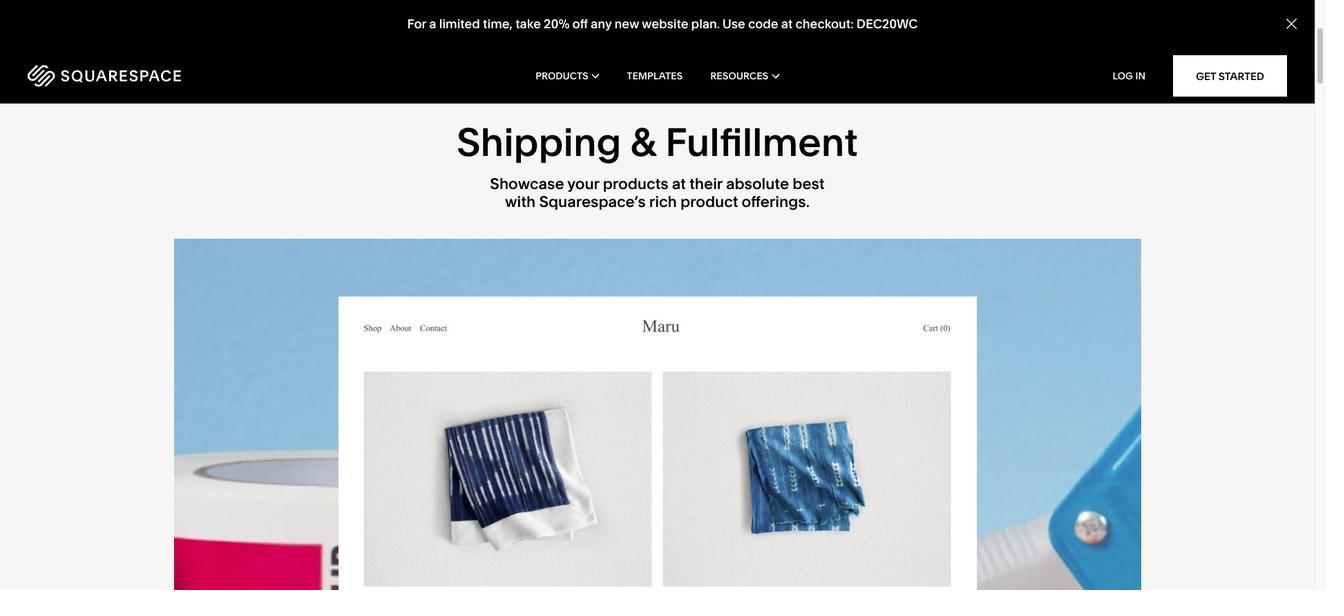 Task type: locate. For each thing, give the bounding box(es) containing it.
a
[[429, 16, 437, 32]]

at left their
[[672, 175, 686, 193]]

resources button
[[711, 48, 779, 104]]

use
[[723, 16, 746, 32]]

started
[[1219, 69, 1265, 83]]

fulfillment
[[666, 119, 858, 166]]

&
[[631, 119, 657, 166]]

showcase
[[490, 175, 564, 193]]

1 horizontal spatial at
[[782, 16, 793, 32]]

1 vertical spatial at
[[672, 175, 686, 193]]

checkout:
[[796, 16, 854, 32]]

product
[[681, 193, 738, 211]]

get started
[[1196, 69, 1265, 83]]

time,
[[483, 16, 513, 32]]

get
[[1196, 69, 1217, 83]]

squarespace logo image
[[28, 65, 181, 87]]

20%
[[544, 16, 570, 32]]

new
[[615, 16, 639, 32]]

squarespace's
[[539, 193, 646, 211]]

0 vertical spatial at
[[782, 16, 793, 32]]

at right code
[[782, 16, 793, 32]]

for
[[407, 16, 427, 32]]

0 horizontal spatial at
[[672, 175, 686, 193]]

products
[[536, 70, 589, 82]]

at
[[782, 16, 793, 32], [672, 175, 686, 193]]

showcase your products at their absolute best with squarespace's rich product offerings.
[[490, 175, 825, 211]]

at inside the showcase your products at their absolute best with squarespace's rich product offerings.
[[672, 175, 686, 193]]

absolute
[[726, 175, 789, 193]]

code
[[748, 16, 779, 32]]

resources
[[711, 70, 769, 82]]



Task type: describe. For each thing, give the bounding box(es) containing it.
with
[[505, 193, 536, 211]]

rich
[[650, 193, 677, 211]]

their
[[690, 175, 723, 193]]

log             in link
[[1113, 70, 1146, 82]]

offerings.
[[742, 193, 810, 211]]

log             in
[[1113, 70, 1146, 82]]

products button
[[536, 48, 599, 104]]

off
[[573, 16, 588, 32]]

take
[[516, 16, 541, 32]]

in
[[1136, 70, 1146, 82]]

limited
[[439, 16, 480, 32]]

for a limited time, take 20% off any new website plan. use code at checkout: dec20wc
[[407, 16, 918, 32]]

shipping
[[457, 119, 622, 166]]

best
[[793, 175, 825, 193]]

shipping & fulfillment
[[457, 119, 858, 166]]

website products ui image
[[338, 297, 977, 591]]

products
[[603, 175, 669, 193]]

any
[[591, 16, 612, 32]]

get started link
[[1174, 55, 1288, 97]]

dec20wc
[[857, 16, 918, 32]]

shipping and packing tools image
[[174, 239, 1141, 591]]

website
[[642, 16, 689, 32]]

log
[[1113, 70, 1134, 82]]

templates link
[[627, 48, 683, 104]]

squarespace logo link
[[28, 65, 280, 87]]

your
[[568, 175, 600, 193]]

plan.
[[692, 16, 720, 32]]

templates
[[627, 70, 683, 82]]



Task type: vqa. For each thing, say whether or not it's contained in the screenshot.
the your
yes



